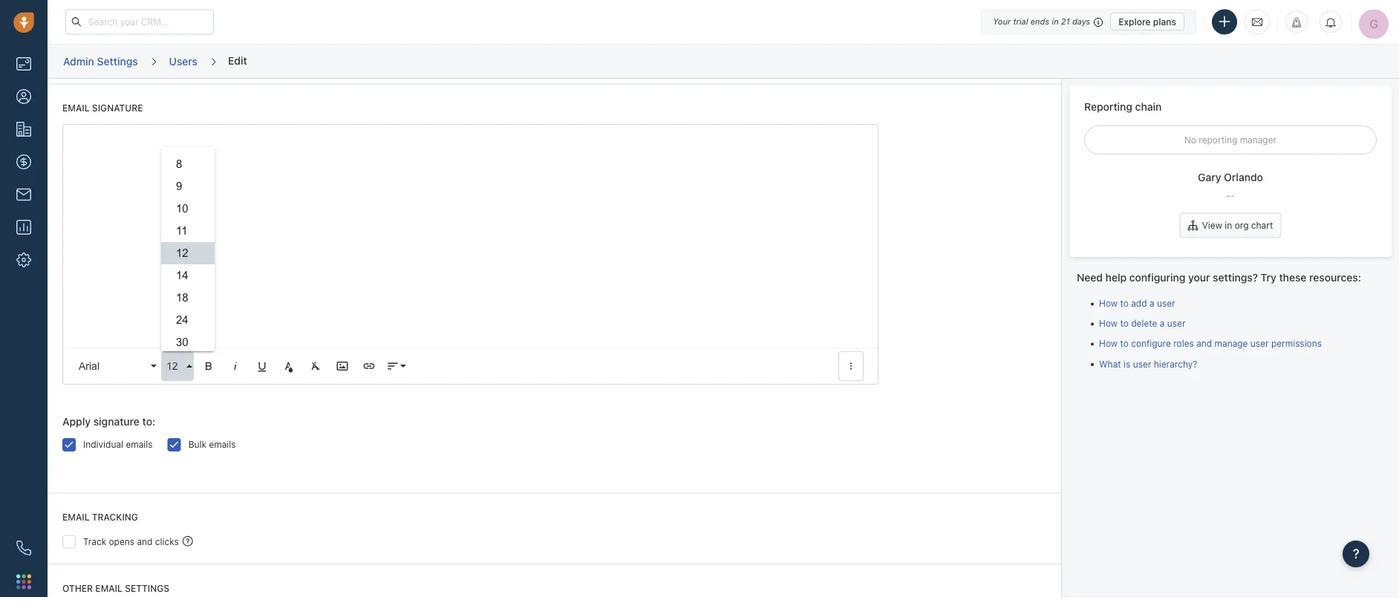 Task type: vqa. For each thing, say whether or not it's contained in the screenshot.
CHART
yes



Task type: describe. For each thing, give the bounding box(es) containing it.
chart
[[1252, 220, 1273, 231]]

your
[[993, 17, 1011, 26]]

no
[[1185, 135, 1197, 145]]

individual
[[83, 440, 123, 450]]

30
[[176, 337, 188, 349]]

permissions
[[1272, 338, 1322, 349]]

insert link (⌘k) image
[[363, 360, 376, 373]]

application containing 8
[[62, 125, 879, 471]]

Search your CRM... text field
[[65, 9, 214, 35]]

other
[[62, 583, 93, 594]]

10
[[176, 203, 188, 215]]

what
[[1099, 359, 1121, 369]]

is
[[1124, 359, 1131, 369]]

12 link
[[161, 243, 215, 265]]

delete
[[1131, 318, 1158, 329]]

need
[[1077, 271, 1103, 283]]

a for add
[[1150, 298, 1155, 309]]

18
[[176, 292, 188, 304]]

user right 'manage'
[[1251, 338, 1269, 349]]

reporting chain
[[1085, 100, 1162, 113]]

explore plans
[[1119, 16, 1177, 27]]

21
[[1061, 17, 1070, 26]]

view in org chart
[[1202, 220, 1273, 231]]

roles
[[1174, 338, 1194, 349]]

10 link
[[161, 198, 215, 220]]

to:
[[142, 416, 155, 428]]

phone element
[[9, 533, 39, 563]]

18 link
[[161, 287, 215, 309]]

8 9 10
[[176, 158, 188, 215]]

how to add a user
[[1099, 298, 1176, 309]]

track opens and clicks
[[83, 537, 179, 547]]

gary
[[1198, 171, 1222, 184]]

resources:
[[1310, 271, 1362, 283]]

these
[[1280, 271, 1307, 283]]

a for delete
[[1160, 318, 1165, 329]]

what is user hierarchy?
[[1099, 359, 1198, 369]]

signature
[[92, 103, 143, 114]]

clicks
[[155, 537, 179, 547]]

1 horizontal spatial and
[[1197, 338, 1212, 349]]

explore
[[1119, 16, 1151, 27]]

what's new image
[[1292, 17, 1302, 28]]

try
[[1261, 271, 1277, 283]]

24 link
[[161, 309, 215, 332]]

settings
[[125, 583, 169, 594]]

opens
[[109, 537, 135, 547]]

manager
[[1240, 135, 1277, 145]]

insert image (⌘p) image
[[336, 360, 349, 373]]

reporting
[[1085, 100, 1133, 113]]

30 link
[[161, 332, 215, 354]]

edit
[[228, 54, 247, 66]]

users
[[169, 55, 198, 67]]

how to delete a user link
[[1099, 318, 1186, 329]]

how for how to add a user
[[1099, 298, 1118, 309]]

arial
[[79, 361, 100, 372]]

bulk emails
[[188, 440, 236, 450]]

view
[[1202, 220, 1223, 231]]

email signature
[[62, 103, 143, 114]]

other email settings
[[62, 583, 169, 594]]

apply signature to:
[[62, 416, 155, 428]]

align image
[[386, 360, 400, 373]]

explore plans link
[[1111, 13, 1185, 30]]

email
[[95, 583, 123, 594]]

user right the is
[[1133, 359, 1152, 369]]

1 vertical spatial and
[[137, 537, 153, 547]]

email for email signature
[[62, 103, 90, 114]]

days
[[1073, 17, 1091, 26]]

in inside button
[[1225, 220, 1233, 231]]

apply
[[62, 416, 91, 428]]

user up roles
[[1168, 318, 1186, 329]]

9 link
[[161, 176, 215, 198]]

emails for individual emails
[[126, 440, 153, 450]]



Task type: locate. For each thing, give the bounding box(es) containing it.
email
[[62, 103, 90, 114], [62, 513, 90, 523]]

12
[[176, 247, 188, 260], [166, 361, 178, 372]]

configuring
[[1130, 271, 1186, 283]]

0 horizontal spatial a
[[1150, 298, 1155, 309]]

1 - from the left
[[1227, 190, 1231, 201]]

trial
[[1013, 17, 1028, 26]]

track
[[83, 537, 106, 547]]

14
[[176, 270, 188, 282]]

to for delete
[[1121, 318, 1129, 329]]

1 vertical spatial email
[[62, 513, 90, 523]]

manage
[[1215, 338, 1248, 349]]

email left signature
[[62, 103, 90, 114]]

gary orlando --
[[1198, 171, 1263, 201]]

settings
[[97, 55, 138, 67]]

0 horizontal spatial emails
[[126, 440, 153, 450]]

more misc image
[[845, 360, 858, 373]]

0 vertical spatial a
[[1150, 298, 1155, 309]]

clear formatting image
[[309, 360, 322, 373]]

1 vertical spatial in
[[1225, 220, 1233, 231]]

send email image
[[1252, 16, 1263, 28]]

settings?
[[1213, 271, 1258, 283]]

0 horizontal spatial in
[[1052, 17, 1059, 26]]

2 emails from the left
[[209, 440, 236, 450]]

application
[[62, 125, 879, 471]]

admin settings link
[[62, 50, 139, 73]]

0 vertical spatial 12
[[176, 247, 188, 260]]

emails
[[126, 440, 153, 450], [209, 440, 236, 450]]

how down how to add a user at right
[[1099, 318, 1118, 329]]

chain
[[1136, 100, 1162, 113]]

in left org
[[1225, 220, 1233, 231]]

your trial ends in 21 days
[[993, 17, 1091, 26]]

1 vertical spatial how
[[1099, 318, 1118, 329]]

ends
[[1031, 17, 1050, 26]]

email tracking
[[62, 513, 138, 523]]

in
[[1052, 17, 1059, 26], [1225, 220, 1233, 231]]

hierarchy?
[[1154, 359, 1198, 369]]

admin settings
[[63, 55, 138, 67]]

need help configuring your settings? try these resources:
[[1077, 271, 1362, 283]]

-
[[1227, 190, 1231, 201], [1231, 190, 1235, 201]]

how to delete a user
[[1099, 318, 1186, 329]]

help
[[1106, 271, 1127, 283]]

to for configure
[[1121, 338, 1129, 349]]

8 link
[[161, 154, 215, 176]]

a
[[1150, 298, 1155, 309], [1160, 318, 1165, 329]]

11
[[176, 225, 188, 237]]

12 up the "14"
[[176, 247, 188, 260]]

how to add a user link
[[1099, 298, 1176, 309]]

how to configure roles and manage user permissions link
[[1099, 338, 1322, 349]]

view in org chart button
[[1180, 213, 1282, 238]]

2 to from the top
[[1121, 318, 1129, 329]]

0 vertical spatial and
[[1197, 338, 1212, 349]]

1 email from the top
[[62, 103, 90, 114]]

individual emails
[[83, 440, 153, 450]]

in left 21
[[1052, 17, 1059, 26]]

1 vertical spatial a
[[1160, 318, 1165, 329]]

configure
[[1131, 338, 1171, 349]]

no reporting manager
[[1185, 135, 1277, 145]]

0 vertical spatial email
[[62, 103, 90, 114]]

0 vertical spatial how
[[1099, 298, 1118, 309]]

1 horizontal spatial a
[[1160, 318, 1165, 329]]

orlando
[[1224, 171, 1263, 184]]

1 to from the top
[[1121, 298, 1129, 309]]

phone image
[[16, 541, 31, 556]]

arial button
[[74, 352, 158, 382]]

your
[[1189, 271, 1210, 283]]

org
[[1235, 220, 1249, 231]]

emails right bulk
[[209, 440, 236, 450]]

how to configure roles and manage user permissions
[[1099, 338, 1322, 349]]

12 down 30
[[166, 361, 178, 372]]

12 button
[[161, 352, 194, 382]]

12 inside 12 link
[[176, 247, 188, 260]]

2 vertical spatial to
[[1121, 338, 1129, 349]]

0 horizontal spatial and
[[137, 537, 153, 547]]

email for email tracking
[[62, 513, 90, 523]]

emails down to: at the bottom left
[[126, 440, 153, 450]]

user right add
[[1157, 298, 1176, 309]]

a right add
[[1150, 298, 1155, 309]]

2 how from the top
[[1099, 318, 1118, 329]]

2 email from the top
[[62, 513, 90, 523]]

1 vertical spatial to
[[1121, 318, 1129, 329]]

bulk
[[188, 440, 207, 450]]

1 vertical spatial 12
[[166, 361, 178, 372]]

12 inside 12 dropdown button
[[166, 361, 178, 372]]

email up track at the bottom of page
[[62, 513, 90, 523]]

how down help
[[1099, 298, 1118, 309]]

question circled image
[[183, 535, 193, 547]]

0 vertical spatial in
[[1052, 17, 1059, 26]]

admin
[[63, 55, 94, 67]]

3 to from the top
[[1121, 338, 1129, 349]]

emails for bulk emails
[[209, 440, 236, 450]]

and right roles
[[1197, 338, 1212, 349]]

how for how to configure roles and manage user permissions
[[1099, 338, 1118, 349]]

1 horizontal spatial in
[[1225, 220, 1233, 231]]

signature
[[93, 416, 140, 428]]

to left delete
[[1121, 318, 1129, 329]]

11 link
[[161, 220, 215, 243]]

0 vertical spatial to
[[1121, 298, 1129, 309]]

freshworks switcher image
[[16, 574, 31, 589]]

2 - from the left
[[1231, 190, 1235, 201]]

what is user hierarchy? link
[[1099, 359, 1198, 369]]

to for add
[[1121, 298, 1129, 309]]

plans
[[1153, 16, 1177, 27]]

8
[[176, 158, 182, 171]]

reporting
[[1199, 135, 1238, 145]]

14 link
[[161, 265, 215, 287]]

how for how to delete a user
[[1099, 318, 1118, 329]]

how
[[1099, 298, 1118, 309], [1099, 318, 1118, 329], [1099, 338, 1118, 349]]

1 horizontal spatial emails
[[209, 440, 236, 450]]

to up the is
[[1121, 338, 1129, 349]]

and left clicks
[[137, 537, 153, 547]]

to left add
[[1121, 298, 1129, 309]]

users link
[[168, 50, 198, 73]]

24
[[176, 314, 188, 327]]

9
[[176, 181, 182, 193]]

a right delete
[[1160, 318, 1165, 329]]

3 how from the top
[[1099, 338, 1118, 349]]

and
[[1197, 338, 1212, 349], [137, 537, 153, 547]]

2 vertical spatial how
[[1099, 338, 1118, 349]]

tracking
[[92, 513, 138, 523]]

1 emails from the left
[[126, 440, 153, 450]]

add
[[1131, 298, 1147, 309]]

how up what
[[1099, 338, 1118, 349]]

1 how from the top
[[1099, 298, 1118, 309]]



